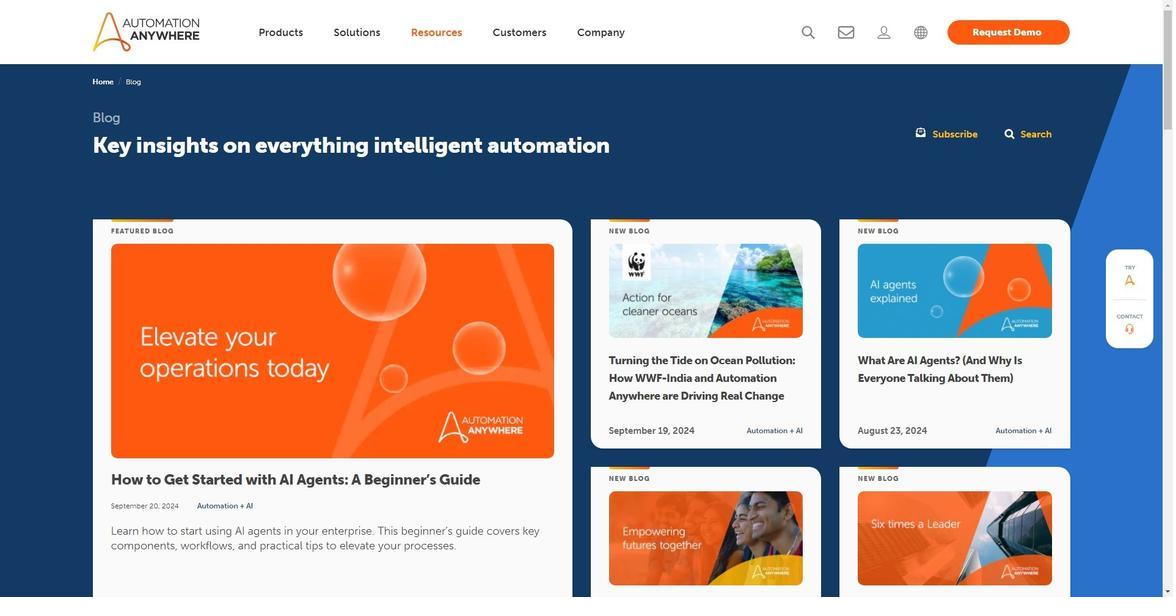 Task type: describe. For each thing, give the bounding box(es) containing it.
contact image
[[1126, 324, 1135, 334]]

what are ai agents? (and why is everyone talking about them) image
[[858, 244, 1052, 338]]

support image
[[838, 24, 855, 41]]

login image
[[876, 24, 893, 41]]

automation anywhere image
[[93, 12, 203, 52]]

navjyoti india foundation and automation anywhere: opening pathways to employment image
[[609, 491, 803, 585]]

automation anywhere image
[[1125, 275, 1135, 285]]

how to get started with ai agents: a beginner's guide image
[[111, 244, 554, 458]]

subscribe image
[[916, 127, 926, 137]]



Task type: vqa. For each thing, say whether or not it's contained in the screenshot.
right Peter White image
no



Task type: locate. For each thing, give the bounding box(es) containing it.
language selector image
[[913, 24, 930, 41]]

automation anywhere named a leader in the 2024 gartner magic quadrant image
[[858, 491, 1052, 585]]

search image
[[800, 24, 818, 41]]

turning the tide on ocean pollution: how wwf-india and automation anywhere are driving real change image
[[609, 244, 803, 338]]



